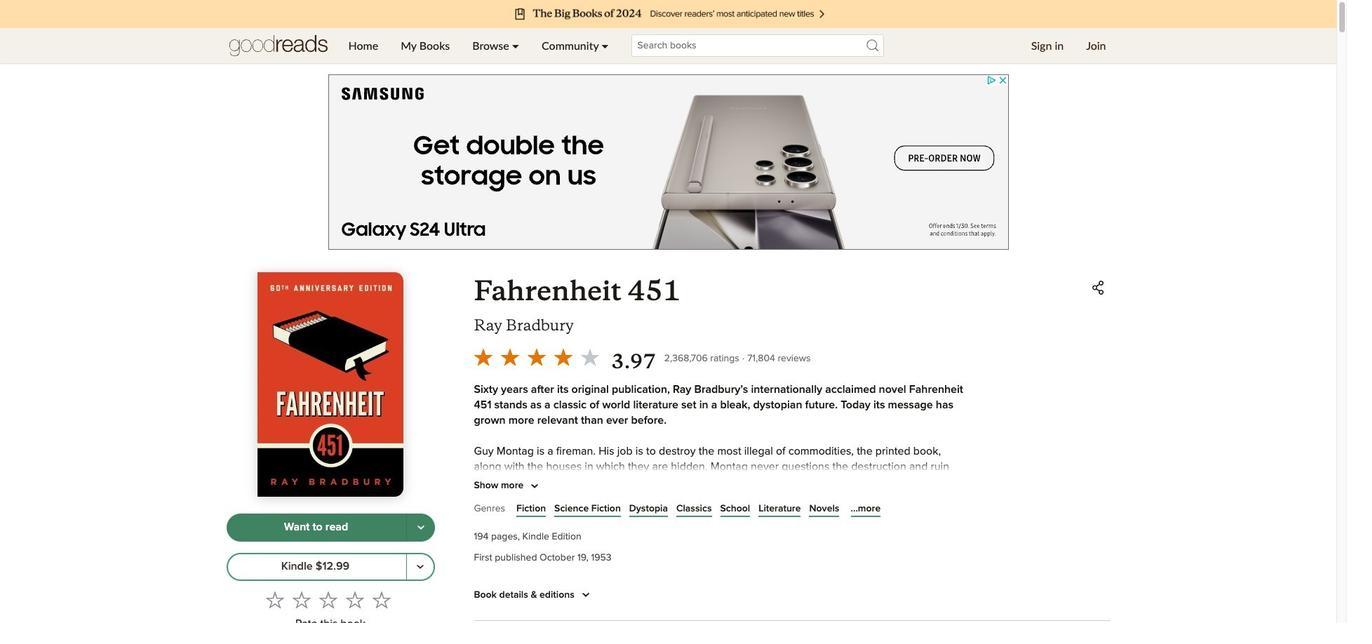 Task type: describe. For each thing, give the bounding box(es) containing it.
the most anticipated books of 2024 image
[[158, 0, 1179, 28]]

average rating of 3.97 stars. figure
[[470, 344, 664, 375]]

2,368,706 ratings and 71,804 reviews figure
[[664, 350, 811, 366]]

rate 2 out of 5 image
[[293, 591, 311, 609]]

advertisement element
[[328, 74, 1009, 250]]

rate 3 out of 5 image
[[319, 591, 338, 609]]



Task type: locate. For each thing, give the bounding box(es) containing it.
rate 4 out of 5 image
[[346, 591, 364, 609]]

rate 1 out of 5 image
[[266, 591, 284, 609]]

rate this book element
[[226, 586, 435, 623]]

home image
[[229, 28, 327, 63]]

rate 5 out of 5 image
[[373, 591, 391, 609]]

Search by book title or ISBN text field
[[631, 34, 884, 57]]

rating 0 out of 5 group
[[262, 586, 395, 613]]

book title: fahrenheit 451 element
[[474, 275, 681, 307]]

rating 3.97 out of 5 image
[[470, 344, 603, 371]]

top genres for this book element
[[474, 500, 1111, 522]]

None search field
[[620, 34, 895, 57]]



Task type: vqa. For each thing, say whether or not it's contained in the screenshot.
The Most Anticipated Books of 2024 image
yes



